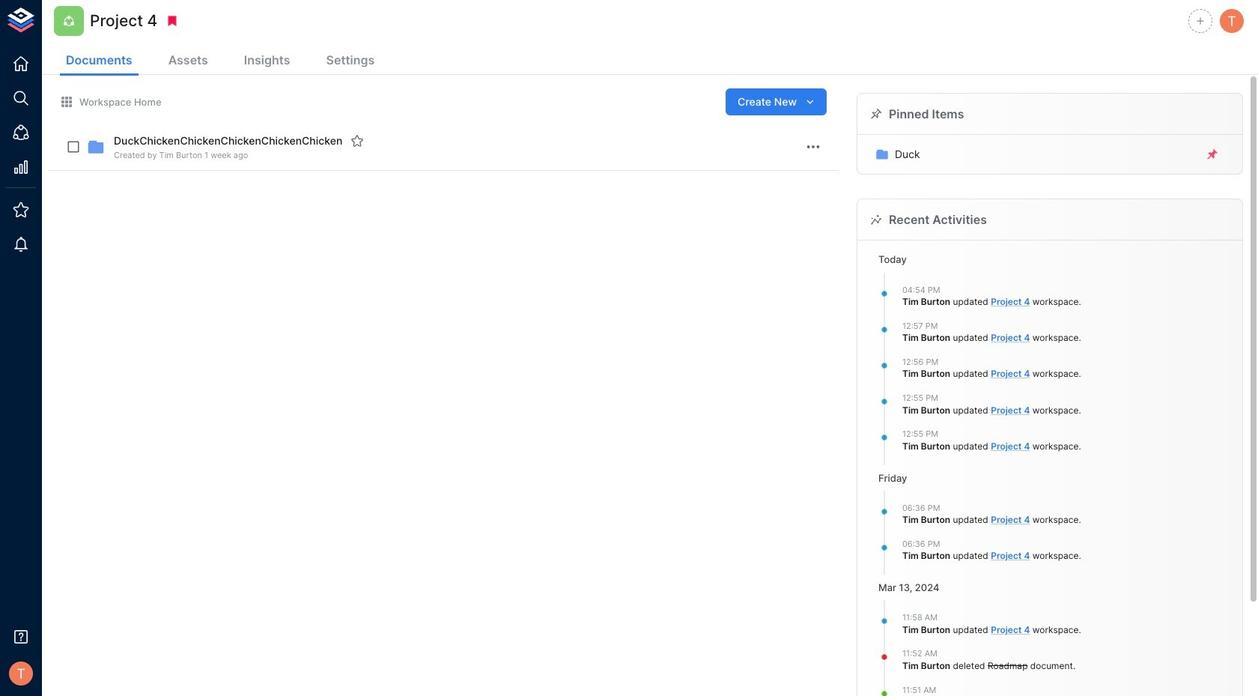 Task type: vqa. For each thing, say whether or not it's contained in the screenshot.
Remove Bookmark icon
yes



Task type: locate. For each thing, give the bounding box(es) containing it.
favorite image
[[351, 134, 364, 148]]

remove bookmark image
[[166, 14, 179, 28]]

unpin image
[[1206, 148, 1220, 161]]



